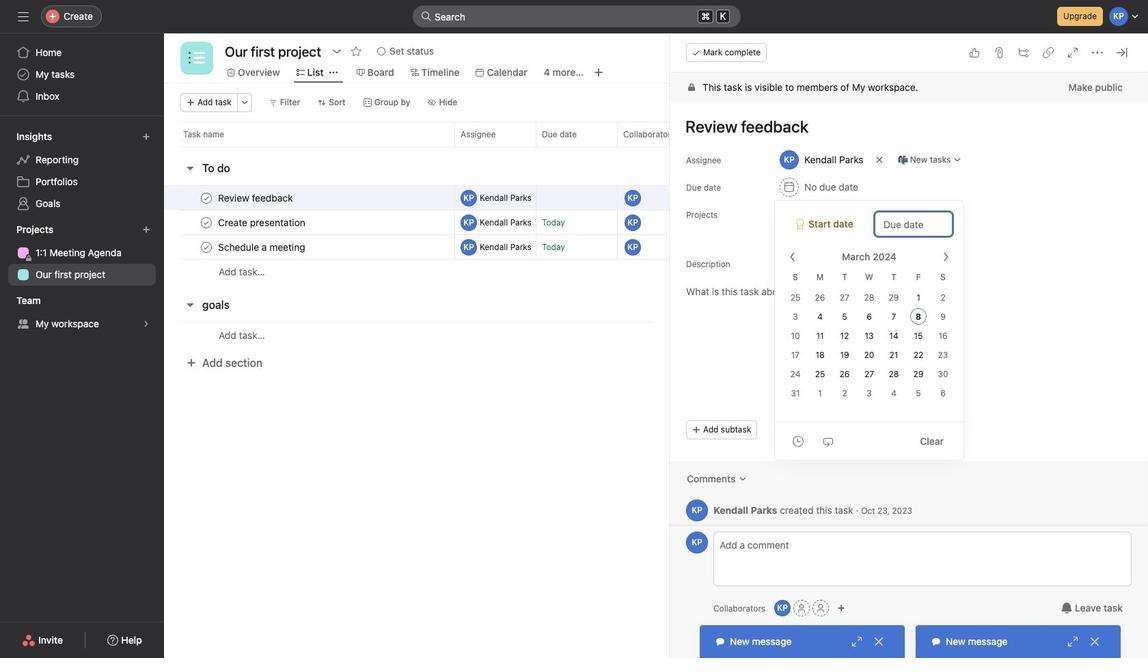 Task type: locate. For each thing, give the bounding box(es) containing it.
1 horizontal spatial close image
[[1090, 636, 1101, 647]]

mark complete image inside review feedback cell
[[198, 190, 215, 206]]

add time image
[[793, 436, 804, 447]]

1 horizontal spatial add or remove collaborators image
[[838, 604, 846, 613]]

0 vertical spatial task name text field
[[215, 216, 310, 229]]

1 mark complete checkbox from the top
[[198, 190, 215, 206]]

Task name text field
[[215, 216, 310, 229], [215, 240, 309, 254]]

hide sidebar image
[[18, 11, 29, 22]]

see details, my workspace image
[[142, 320, 150, 328]]

main content
[[670, 72, 1148, 539]]

add tab image
[[593, 67, 604, 78]]

mark complete image
[[198, 190, 215, 206], [198, 214, 215, 231]]

1 vertical spatial collapse task list for this group image
[[185, 299, 196, 310]]

remove assignee image
[[875, 156, 884, 164]]

header to do tree grid
[[164, 184, 919, 284]]

1 task name text field from the top
[[215, 216, 310, 229]]

tab actions image
[[329, 68, 337, 77]]

0 horizontal spatial close image
[[874, 636, 885, 647]]

task name text field inside create presentation cell
[[215, 216, 310, 229]]

2 mark complete image from the top
[[198, 214, 215, 231]]

2 task name text field from the top
[[215, 240, 309, 254]]

Due date text field
[[875, 212, 953, 237]]

2 mark complete checkbox from the top
[[198, 214, 215, 231]]

Task name text field
[[215, 191, 297, 205]]

more actions for this task image
[[1092, 47, 1103, 58]]

2 collapse task list for this group image from the top
[[185, 299, 196, 310]]

mark complete checkbox for task name text box
[[198, 190, 215, 206]]

collapse task list for this group image
[[185, 163, 196, 174], [185, 299, 196, 310]]

teams element
[[0, 288, 164, 338]]

copy task link image
[[1043, 47, 1054, 58]]

review feedback dialog
[[670, 33, 1148, 658]]

Task Name text field
[[677, 111, 1132, 142]]

open user profile image
[[686, 500, 708, 522]]

row
[[164, 122, 934, 147], [180, 146, 902, 148], [164, 184, 919, 212], [164, 209, 919, 236], [164, 233, 919, 261], [164, 259, 919, 284], [164, 322, 919, 348]]

None field
[[413, 5, 741, 27]]

1 close image from the left
[[874, 636, 885, 647]]

projects element
[[0, 217, 164, 288]]

1 vertical spatial task name text field
[[215, 240, 309, 254]]

add or remove collaborators image
[[775, 600, 791, 617], [838, 604, 846, 613]]

task name text field inside schedule a meeting cell
[[215, 240, 309, 254]]

1 mark complete image from the top
[[198, 190, 215, 206]]

2 close image from the left
[[1090, 636, 1101, 647]]

Mark complete checkbox
[[198, 190, 215, 206], [198, 214, 215, 231]]

0 horizontal spatial add or remove collaborators image
[[775, 600, 791, 617]]

insights element
[[0, 124, 164, 217]]

prominent image
[[421, 11, 432, 22]]

mark complete image for task name text field within create presentation cell
[[198, 214, 215, 231]]

mark complete checkbox inside review feedback cell
[[198, 190, 215, 206]]

close image for expand new message icon
[[874, 636, 885, 647]]

None text field
[[221, 39, 325, 64]]

mark complete image inside create presentation cell
[[198, 214, 215, 231]]

close image right expand new message image
[[1090, 636, 1101, 647]]

expand new message image
[[852, 636, 863, 647]]

0 vertical spatial mark complete checkbox
[[198, 190, 215, 206]]

mark complete checkbox for task name text field within create presentation cell
[[198, 214, 215, 231]]

close image right expand new message icon
[[874, 636, 885, 647]]

0 vertical spatial mark complete image
[[198, 190, 215, 206]]

close image for expand new message image
[[1090, 636, 1101, 647]]

1 vertical spatial mark complete checkbox
[[198, 214, 215, 231]]

more actions image
[[240, 98, 249, 107]]

close image
[[874, 636, 885, 647], [1090, 636, 1101, 647]]

attachments: add a file to this task, review feedback image
[[994, 47, 1005, 58]]

0 vertical spatial collapse task list for this group image
[[185, 163, 196, 174]]

add subtask image
[[1019, 47, 1030, 58]]

mark complete checkbox inside create presentation cell
[[198, 214, 215, 231]]

1 vertical spatial mark complete image
[[198, 214, 215, 231]]

full screen image
[[1068, 47, 1079, 58]]



Task type: vqa. For each thing, say whether or not it's contained in the screenshot.
Review Feedback dialog
yes



Task type: describe. For each thing, give the bounding box(es) containing it.
task name text field for schedule a meeting cell
[[215, 240, 309, 254]]

next month image
[[941, 252, 952, 263]]

mark complete image
[[198, 239, 215, 255]]

new insights image
[[142, 133, 150, 141]]

previous month image
[[788, 252, 798, 263]]

close details image
[[1117, 47, 1128, 58]]

task name text field for create presentation cell
[[215, 216, 310, 229]]

Search tasks, projects, and more text field
[[413, 5, 741, 27]]

review feedback cell
[[164, 185, 455, 211]]

mark complete image for task name text box
[[198, 190, 215, 206]]

schedule a meeting cell
[[164, 234, 455, 260]]

remove image
[[913, 211, 924, 221]]

expand new message image
[[1068, 636, 1079, 647]]

set to repeat image
[[823, 436, 834, 447]]

Mark complete checkbox
[[198, 239, 215, 255]]

create presentation cell
[[164, 210, 455, 235]]

open user profile image
[[686, 532, 708, 554]]

1 collapse task list for this group image from the top
[[185, 163, 196, 174]]

show options image
[[332, 46, 342, 57]]

new project or portfolio image
[[142, 226, 150, 234]]

0 likes. click to like this task image
[[969, 47, 980, 58]]

global element
[[0, 33, 164, 116]]

list image
[[189, 50, 205, 66]]

add to starred image
[[351, 46, 362, 57]]



